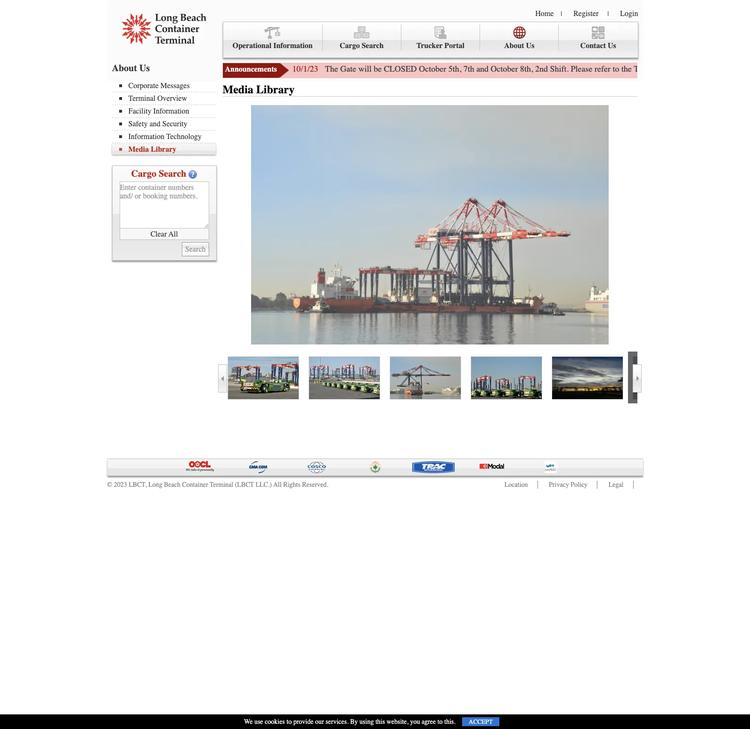 Task type: describe. For each thing, give the bounding box(es) containing it.
location
[[505, 481, 528, 489]]

8th,
[[520, 64, 533, 74]]

messages
[[160, 82, 190, 90]]

terminal inside corporate messages terminal overview facility information safety and security information technology media library
[[128, 94, 156, 103]]

trucker portal
[[417, 41, 465, 50]]

facility information link
[[119, 107, 216, 115]]

trucker
[[417, 41, 443, 50]]

policy
[[571, 481, 588, 489]]

rights
[[283, 481, 301, 489]]

will
[[358, 64, 372, 74]]

the
[[325, 64, 338, 74]]

using
[[360, 718, 374, 726]]

llc.)
[[256, 481, 272, 489]]

contact us
[[581, 41, 616, 50]]

© 2023 lbct, long beach container terminal (lbct llc.) all rights reserved.
[[107, 481, 328, 489]]

search inside menu bar
[[362, 41, 384, 50]]

7th
[[464, 64, 474, 74]]

announcements
[[225, 65, 277, 74]]

1 october from the left
[[419, 64, 446, 74]]

this.
[[444, 718, 456, 726]]

10/1/23
[[292, 64, 318, 74]]

1 vertical spatial all
[[273, 481, 282, 489]]

fu
[[743, 64, 750, 74]]

safety
[[128, 120, 148, 128]]

2 horizontal spatial to
[[613, 64, 619, 74]]

register link
[[574, 9, 599, 18]]

2023
[[114, 481, 127, 489]]

library inside corporate messages terminal overview facility information safety and security information technology media library
[[151, 145, 176, 154]]

reserved.
[[302, 481, 328, 489]]

beach
[[164, 481, 180, 489]]

agree
[[422, 718, 436, 726]]

2nd
[[535, 64, 548, 74]]

web
[[697, 64, 711, 74]]

©
[[107, 481, 112, 489]]

1 vertical spatial terminal
[[210, 481, 233, 489]]

1 horizontal spatial library
[[256, 83, 295, 96]]

overview
[[157, 94, 187, 103]]

this
[[376, 718, 385, 726]]

login
[[620, 9, 638, 18]]

provide
[[293, 718, 314, 726]]

1 horizontal spatial and
[[476, 64, 489, 74]]

we
[[244, 718, 253, 726]]

0 horizontal spatial to
[[287, 718, 292, 726]]

trucker portal link
[[401, 25, 480, 51]]

we use cookies to provide our services. by using this website, you agree to this.
[[244, 718, 456, 726]]

be
[[374, 64, 382, 74]]

technology
[[166, 132, 202, 141]]

closed
[[384, 64, 417, 74]]

10/1/23 the gate will be closed october 5th, 7th and october 8th, 2nd shift. please refer to the truck gate hours web page for fu
[[292, 64, 750, 74]]

cookies
[[265, 718, 285, 726]]

1 horizontal spatial media
[[223, 83, 253, 96]]

services.
[[326, 718, 349, 726]]

privacy policy link
[[549, 481, 588, 489]]

home
[[535, 9, 554, 18]]

by
[[350, 718, 358, 726]]

register
[[574, 9, 599, 18]]

container
[[182, 481, 208, 489]]

5th,
[[448, 64, 461, 74]]

our
[[315, 718, 324, 726]]

portal
[[445, 41, 465, 50]]

legal link
[[609, 481, 624, 489]]

0 horizontal spatial about us
[[112, 63, 150, 74]]

long
[[148, 481, 162, 489]]

2 vertical spatial information
[[128, 132, 164, 141]]

about us link
[[480, 25, 559, 51]]

0 horizontal spatial cargo
[[131, 168, 156, 179]]

for
[[731, 64, 741, 74]]

1 | from the left
[[561, 10, 562, 18]]



Task type: vqa. For each thing, say whether or not it's contained in the screenshot.
Portal
yes



Task type: locate. For each thing, give the bounding box(es) containing it.
1 vertical spatial and
[[150, 120, 160, 128]]

1 vertical spatial cargo
[[131, 168, 156, 179]]

the
[[622, 64, 632, 74]]

operational information
[[233, 41, 313, 50]]

information down overview
[[153, 107, 189, 115]]

0 vertical spatial cargo search
[[340, 41, 384, 50]]

media
[[223, 83, 253, 96], [128, 145, 149, 154]]

october left the "5th,"
[[419, 64, 446, 74]]

privacy policy
[[549, 481, 588, 489]]

menu bar
[[223, 22, 638, 58], [112, 81, 220, 156]]

menu bar containing corporate messages
[[112, 81, 220, 156]]

(lbct
[[235, 481, 254, 489]]

1 horizontal spatial all
[[273, 481, 282, 489]]

0 horizontal spatial cargo search
[[131, 168, 186, 179]]

terminal down corporate
[[128, 94, 156, 103]]

media down safety
[[128, 145, 149, 154]]

0 horizontal spatial |
[[561, 10, 562, 18]]

you
[[410, 718, 420, 726]]

1 vertical spatial about
[[112, 63, 137, 74]]

corporate
[[128, 82, 159, 90]]

2 | from the left
[[608, 10, 609, 18]]

0 horizontal spatial library
[[151, 145, 176, 154]]

contact
[[581, 41, 606, 50]]

1 horizontal spatial search
[[362, 41, 384, 50]]

accept
[[469, 718, 493, 725]]

0 vertical spatial cargo
[[340, 41, 360, 50]]

|
[[561, 10, 562, 18], [608, 10, 609, 18]]

facility
[[128, 107, 151, 115]]

us up corporate
[[139, 63, 150, 74]]

page
[[713, 64, 729, 74]]

0 horizontal spatial search
[[159, 168, 186, 179]]

0 horizontal spatial us
[[139, 63, 150, 74]]

1 horizontal spatial |
[[608, 10, 609, 18]]

1 gate from the left
[[340, 64, 356, 74]]

lbct,
[[129, 481, 147, 489]]

to left the provide
[[287, 718, 292, 726]]

2 horizontal spatial us
[[608, 41, 616, 50]]

media library link
[[119, 145, 216, 154]]

gate right the
[[340, 64, 356, 74]]

1 horizontal spatial terminal
[[210, 481, 233, 489]]

1 vertical spatial library
[[151, 145, 176, 154]]

search down media library link
[[159, 168, 186, 179]]

1 vertical spatial media
[[128, 145, 149, 154]]

corporate messages link
[[119, 82, 216, 90]]

terminal left the (lbct
[[210, 481, 233, 489]]

0 horizontal spatial about
[[112, 63, 137, 74]]

clear all
[[151, 230, 178, 238]]

privacy
[[549, 481, 569, 489]]

us for about us link
[[526, 41, 535, 50]]

| left login link
[[608, 10, 609, 18]]

all right llc.)
[[273, 481, 282, 489]]

us for contact us "link"
[[608, 41, 616, 50]]

to left the
[[613, 64, 619, 74]]

0 vertical spatial media
[[223, 83, 253, 96]]

0 vertical spatial search
[[362, 41, 384, 50]]

cargo down media library link
[[131, 168, 156, 179]]

information technology link
[[119, 132, 216, 141]]

about up corporate
[[112, 63, 137, 74]]

truck
[[634, 64, 654, 74]]

1 horizontal spatial us
[[526, 41, 535, 50]]

october left 8th,
[[491, 64, 518, 74]]

1 vertical spatial search
[[159, 168, 186, 179]]

1 vertical spatial about us
[[112, 63, 150, 74]]

all
[[169, 230, 178, 238], [273, 481, 282, 489]]

use
[[254, 718, 263, 726]]

1 vertical spatial menu bar
[[112, 81, 220, 156]]

all right the clear
[[169, 230, 178, 238]]

cargo search down media library link
[[131, 168, 186, 179]]

terminal
[[128, 94, 156, 103], [210, 481, 233, 489]]

cargo inside menu bar
[[340, 41, 360, 50]]

cargo search up 'will'
[[340, 41, 384, 50]]

about
[[504, 41, 524, 50], [112, 63, 137, 74]]

to left this.
[[438, 718, 443, 726]]

None submit
[[182, 242, 209, 256]]

cargo
[[340, 41, 360, 50], [131, 168, 156, 179]]

1 horizontal spatial about
[[504, 41, 524, 50]]

media inside corporate messages terminal overview facility information safety and security information technology media library
[[128, 145, 149, 154]]

0 vertical spatial and
[[476, 64, 489, 74]]

gate
[[340, 64, 356, 74], [656, 64, 672, 74]]

0 horizontal spatial all
[[169, 230, 178, 238]]

2 october from the left
[[491, 64, 518, 74]]

operational
[[233, 41, 272, 50]]

about inside menu bar
[[504, 41, 524, 50]]

terminal overview link
[[119, 94, 216, 103]]

contact us link
[[559, 25, 638, 51]]

menu bar containing operational information
[[223, 22, 638, 58]]

hours
[[674, 64, 695, 74]]

accept button
[[462, 717, 499, 726]]

about up 10/1/23 the gate will be closed october 5th, 7th and october 8th, 2nd shift. please refer to the truck gate hours web page for fu
[[504, 41, 524, 50]]

0 horizontal spatial and
[[150, 120, 160, 128]]

0 horizontal spatial media
[[128, 145, 149, 154]]

about us up corporate
[[112, 63, 150, 74]]

location link
[[505, 481, 528, 489]]

home link
[[535, 9, 554, 18]]

to
[[613, 64, 619, 74], [287, 718, 292, 726], [438, 718, 443, 726]]

clear all button
[[119, 229, 209, 240]]

0 vertical spatial information
[[273, 41, 313, 50]]

october
[[419, 64, 446, 74], [491, 64, 518, 74]]

0 vertical spatial about us
[[504, 41, 535, 50]]

1 horizontal spatial to
[[438, 718, 443, 726]]

us right the contact
[[608, 41, 616, 50]]

about us up 10/1/23 the gate will be closed october 5th, 7th and october 8th, 2nd shift. please refer to the truck gate hours web page for fu
[[504, 41, 535, 50]]

us inside "link"
[[608, 41, 616, 50]]

cargo search link
[[323, 25, 401, 51]]

0 vertical spatial library
[[256, 83, 295, 96]]

refer
[[595, 64, 611, 74]]

0 horizontal spatial menu bar
[[112, 81, 220, 156]]

security
[[162, 120, 187, 128]]

library
[[256, 83, 295, 96], [151, 145, 176, 154]]

0 vertical spatial terminal
[[128, 94, 156, 103]]

operational information link
[[223, 25, 323, 51]]

1 horizontal spatial menu bar
[[223, 22, 638, 58]]

Enter container numbers and/ or booking numbers.  text field
[[119, 181, 209, 229]]

0 vertical spatial all
[[169, 230, 178, 238]]

1 vertical spatial information
[[153, 107, 189, 115]]

1 horizontal spatial cargo
[[340, 41, 360, 50]]

information up 10/1/23
[[273, 41, 313, 50]]

| right home
[[561, 10, 562, 18]]

and right safety
[[150, 120, 160, 128]]

login link
[[620, 9, 638, 18]]

and inside corporate messages terminal overview facility information safety and security information technology media library
[[150, 120, 160, 128]]

about us inside about us link
[[504, 41, 535, 50]]

0 horizontal spatial october
[[419, 64, 446, 74]]

0 horizontal spatial gate
[[340, 64, 356, 74]]

media down announcements
[[223, 83, 253, 96]]

legal
[[609, 481, 624, 489]]

information down safety
[[128, 132, 164, 141]]

and
[[476, 64, 489, 74], [150, 120, 160, 128]]

1 horizontal spatial cargo search
[[340, 41, 384, 50]]

shift.
[[550, 64, 569, 74]]

all inside button
[[169, 230, 178, 238]]

0 horizontal spatial terminal
[[128, 94, 156, 103]]

1 horizontal spatial about us
[[504, 41, 535, 50]]

information
[[273, 41, 313, 50], [153, 107, 189, 115], [128, 132, 164, 141]]

1 horizontal spatial gate
[[656, 64, 672, 74]]

corporate messages terminal overview facility information safety and security information technology media library
[[128, 82, 202, 154]]

library down information technology link at the left of the page
[[151, 145, 176, 154]]

about us
[[504, 41, 535, 50], [112, 63, 150, 74]]

2 gate from the left
[[656, 64, 672, 74]]

0 vertical spatial menu bar
[[223, 22, 638, 58]]

us
[[526, 41, 535, 50], [608, 41, 616, 50], [139, 63, 150, 74]]

cargo search
[[340, 41, 384, 50], [131, 168, 186, 179]]

cargo up 'will'
[[340, 41, 360, 50]]

us up 8th,
[[526, 41, 535, 50]]

safety and security link
[[119, 120, 216, 128]]

and right 7th
[[476, 64, 489, 74]]

website,
[[387, 718, 409, 726]]

1 vertical spatial cargo search
[[131, 168, 186, 179]]

please
[[571, 64, 593, 74]]

clear
[[151, 230, 167, 238]]

1 horizontal spatial october
[[491, 64, 518, 74]]

search up 'be'
[[362, 41, 384, 50]]

media library
[[223, 83, 295, 96]]

gate right the truck
[[656, 64, 672, 74]]

0 vertical spatial about
[[504, 41, 524, 50]]

library down announcements
[[256, 83, 295, 96]]



